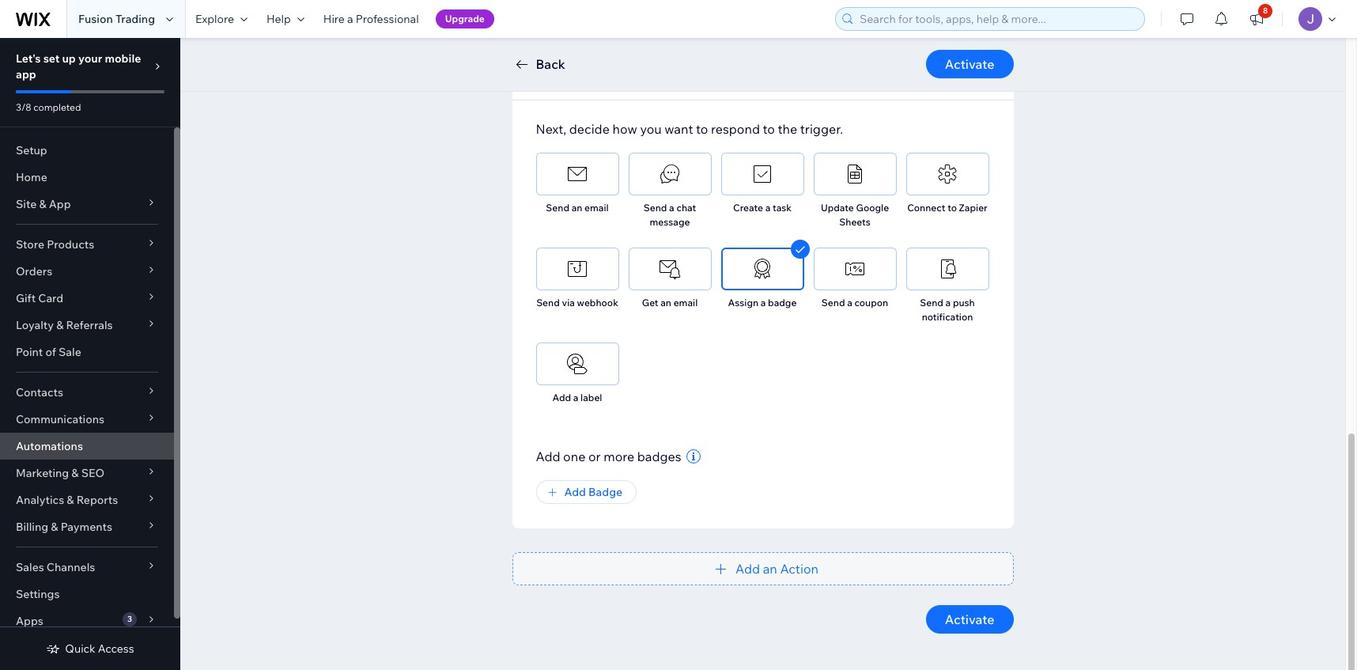 Task type: locate. For each thing, give the bounding box(es) containing it.
add for add a label
[[553, 392, 571, 403]]

of
[[45, 345, 56, 359]]

a for send a coupon
[[847, 297, 853, 309]]

communications button
[[0, 406, 174, 433]]

category image for update google sheets
[[843, 162, 867, 186]]

store products button
[[0, 231, 174, 258]]

0 vertical spatial activate
[[945, 56, 995, 72]]

category image up get an email
[[658, 257, 682, 281]]

sidebar element
[[0, 38, 180, 670]]

up
[[62, 51, 76, 66]]

& right loyalty
[[56, 318, 64, 332]]

reports
[[76, 493, 118, 507]]

card
[[38, 291, 63, 305]]

& for site
[[39, 197, 46, 211]]

category image up send a coupon
[[843, 257, 867, 281]]

a
[[347, 12, 353, 26], [621, 68, 628, 84], [669, 202, 675, 214], [766, 202, 771, 214], [761, 297, 766, 309], [847, 297, 853, 309], [946, 297, 951, 309], [573, 392, 579, 403]]

badges
[[637, 449, 682, 464]]

notification
[[922, 311, 973, 323]]

close button
[[947, 62, 995, 76]]

site & app button
[[0, 191, 174, 218]]

0 horizontal spatial badge
[[631, 68, 669, 84]]

0 vertical spatial assign
[[578, 68, 618, 84]]

1 horizontal spatial to
[[763, 121, 775, 137]]

1
[[562, 54, 567, 66]]

apps
[[16, 614, 43, 628]]

task
[[773, 202, 792, 214]]

category image for create
[[751, 162, 775, 186]]

orders button
[[0, 258, 174, 285]]

send via webhook
[[536, 297, 619, 309]]

1 horizontal spatial assign
[[728, 297, 759, 309]]

to left the
[[763, 121, 775, 137]]

0 horizontal spatial email
[[585, 202, 609, 214]]

the
[[778, 121, 798, 137]]

orders
[[16, 264, 52, 278]]

& right 'billing'
[[51, 520, 58, 534]]

a inside send a push notification
[[946, 297, 951, 309]]

quick access
[[65, 642, 134, 656]]

2 vertical spatial an
[[763, 561, 778, 577]]

send an email
[[546, 202, 609, 214]]

create a task
[[733, 202, 792, 214]]

a inside the send a chat message
[[669, 202, 675, 214]]

activate for first activate button from the top
[[945, 56, 995, 72]]

category image up connect to zapier
[[936, 162, 960, 186]]

billing
[[16, 520, 48, 534]]

1 activate from the top
[[945, 56, 995, 72]]

category image up assign a badge
[[751, 257, 775, 281]]

email
[[585, 202, 609, 214], [674, 297, 698, 309]]

an inside 'button'
[[763, 561, 778, 577]]

0 vertical spatial an
[[572, 202, 583, 214]]

next, decide how you want to respond to the trigger.
[[536, 121, 843, 137]]

a for create a task
[[766, 202, 771, 214]]

seo
[[81, 466, 105, 480]]

coupon
[[855, 297, 889, 309]]

& left seo
[[71, 466, 79, 480]]

& inside marketing & seo dropdown button
[[71, 466, 79, 480]]

category image up the create a task
[[751, 162, 775, 186]]

1 vertical spatial activate button
[[926, 605, 1014, 634]]

more
[[604, 449, 635, 464]]

category image
[[751, 162, 775, 186], [936, 162, 960, 186], [843, 257, 867, 281]]

sales channels button
[[0, 554, 174, 581]]

label
[[581, 392, 602, 403]]

an for send
[[572, 202, 583, 214]]

point of sale link
[[0, 339, 174, 365]]

a for send a chat message
[[669, 202, 675, 214]]

category image up "send via webhook"
[[566, 257, 589, 281]]

& inside billing & payments popup button
[[51, 520, 58, 534]]

point
[[16, 345, 43, 359]]

add one or more badges
[[536, 449, 682, 464]]

& for marketing
[[71, 466, 79, 480]]

email left the send a chat message
[[585, 202, 609, 214]]

2 horizontal spatial an
[[763, 561, 778, 577]]

marketing & seo
[[16, 466, 105, 480]]

1 horizontal spatial category image
[[843, 257, 867, 281]]

badge up you
[[631, 68, 669, 84]]

channels
[[47, 560, 95, 574]]

3
[[127, 614, 132, 624]]

category image up update
[[843, 162, 867, 186]]

an
[[572, 202, 583, 214], [661, 297, 672, 309], [763, 561, 778, 577]]

assign inside "action 1 do this: assign a badge"
[[578, 68, 618, 84]]

add
[[553, 392, 571, 403], [536, 449, 561, 464], [564, 485, 586, 499], [736, 561, 760, 577]]

an for get
[[661, 297, 672, 309]]

marketing & seo button
[[0, 460, 174, 487]]

quick access button
[[46, 642, 134, 656]]

0 horizontal spatial assign
[[578, 68, 618, 84]]

0 horizontal spatial an
[[572, 202, 583, 214]]

this:
[[551, 68, 576, 84]]

communications
[[16, 412, 104, 426]]

to
[[696, 121, 708, 137], [763, 121, 775, 137], [948, 202, 957, 214]]

assign right get an email
[[728, 297, 759, 309]]

category image for connect
[[936, 162, 960, 186]]

analytics & reports button
[[0, 487, 174, 513]]

0 vertical spatial action
[[531, 54, 560, 66]]

0 vertical spatial activate button
[[926, 50, 1014, 78]]

email right the get
[[674, 297, 698, 309]]

to left zapier
[[948, 202, 957, 214]]

add badge
[[564, 485, 623, 499]]

badge inside "action 1 do this: assign a badge"
[[631, 68, 669, 84]]

2 horizontal spatial to
[[948, 202, 957, 214]]

& left the reports
[[67, 493, 74, 507]]

add inside add badge button
[[564, 485, 586, 499]]

& inside the site & app popup button
[[39, 197, 46, 211]]

contacts
[[16, 385, 63, 400]]

send down next,
[[546, 202, 570, 214]]

a for hire a professional
[[347, 12, 353, 26]]

0 vertical spatial badge
[[631, 68, 669, 84]]

billing & payments
[[16, 520, 112, 534]]

1 horizontal spatial an
[[661, 297, 672, 309]]

activate button
[[926, 50, 1014, 78], [926, 605, 1014, 634]]

send inside the send a chat message
[[644, 202, 667, 214]]

a for assign a badge
[[761, 297, 766, 309]]

1 vertical spatial an
[[661, 297, 672, 309]]

send
[[546, 202, 570, 214], [644, 202, 667, 214], [536, 297, 560, 309], [822, 297, 845, 309], [920, 297, 944, 309]]

& inside analytics & reports popup button
[[67, 493, 74, 507]]

activate for 2nd activate button
[[945, 612, 995, 627]]

loyalty & referrals button
[[0, 312, 174, 339]]

3/8 completed
[[16, 101, 81, 113]]

send for send a chat message
[[644, 202, 667, 214]]

1 vertical spatial activate
[[945, 612, 995, 627]]

category image up send an email at the top left of the page
[[566, 162, 589, 186]]

an for add
[[763, 561, 778, 577]]

0 horizontal spatial category image
[[751, 162, 775, 186]]

to right the "want" on the top of the page
[[696, 121, 708, 137]]

send left coupon
[[822, 297, 845, 309]]

action
[[531, 54, 560, 66], [780, 561, 819, 577]]

2 activate from the top
[[945, 612, 995, 627]]

send a coupon
[[822, 297, 889, 309]]

hire a professional
[[323, 12, 419, 26]]

app
[[49, 197, 71, 211]]

action inside 'button'
[[780, 561, 819, 577]]

a for add a label
[[573, 392, 579, 403]]

your
[[78, 51, 102, 66]]

badge left send a coupon
[[768, 297, 797, 309]]

back button
[[512, 55, 566, 74]]

1 horizontal spatial email
[[674, 297, 698, 309]]

action inside "action 1 do this: assign a badge"
[[531, 54, 560, 66]]

category image for send a chat message
[[658, 162, 682, 186]]

send inside send a push notification
[[920, 297, 944, 309]]

category image
[[566, 162, 589, 186], [658, 162, 682, 186], [843, 162, 867, 186], [566, 257, 589, 281], [658, 257, 682, 281], [751, 257, 775, 281], [936, 257, 960, 281], [566, 352, 589, 376]]

send up message
[[644, 202, 667, 214]]

automations
[[16, 439, 83, 453]]

0 vertical spatial email
[[585, 202, 609, 214]]

1 horizontal spatial action
[[780, 561, 819, 577]]

activate
[[945, 56, 995, 72], [945, 612, 995, 627]]

1 vertical spatial action
[[780, 561, 819, 577]]

8
[[1263, 6, 1268, 16]]

let's
[[16, 51, 41, 66]]

& for loyalty
[[56, 318, 64, 332]]

1 vertical spatial badge
[[768, 297, 797, 309]]

send left via in the top of the page
[[536, 297, 560, 309]]

settings
[[16, 587, 60, 601]]

a for send a push notification
[[946, 297, 951, 309]]

& inside "loyalty & referrals" popup button
[[56, 318, 64, 332]]

assign right this:
[[578, 68, 618, 84]]

category image up "chat"
[[658, 162, 682, 186]]

2 horizontal spatial category image
[[936, 162, 960, 186]]

setup link
[[0, 137, 174, 164]]

let's set up your mobile app
[[16, 51, 141, 81]]

& right site
[[39, 197, 46, 211]]

send up notification
[[920, 297, 944, 309]]

upgrade
[[445, 13, 485, 25]]

upgrade button
[[436, 9, 494, 28]]

fusion trading
[[78, 12, 155, 26]]

1 horizontal spatial badge
[[768, 297, 797, 309]]

trigger.
[[800, 121, 843, 137]]

category image up push
[[936, 257, 960, 281]]

2 activate button from the top
[[926, 605, 1014, 634]]

0 horizontal spatial action
[[531, 54, 560, 66]]

category image for get an email
[[658, 257, 682, 281]]

1 vertical spatial email
[[674, 297, 698, 309]]

completed
[[33, 101, 81, 113]]

add inside 'button'
[[736, 561, 760, 577]]

0 horizontal spatial to
[[696, 121, 708, 137]]

explore
[[195, 12, 234, 26]]



Task type: describe. For each thing, give the bounding box(es) containing it.
& for analytics
[[67, 493, 74, 507]]

email for send an email
[[585, 202, 609, 214]]

sale
[[59, 345, 81, 359]]

email for get an email
[[674, 297, 698, 309]]

category image for send via webhook
[[566, 257, 589, 281]]

add a label
[[553, 392, 602, 403]]

set
[[43, 51, 60, 66]]

help button
[[257, 0, 314, 38]]

send a chat message
[[644, 202, 696, 228]]

gift card
[[16, 291, 63, 305]]

Search for tools, apps, help & more... field
[[855, 8, 1140, 30]]

& for billing
[[51, 520, 58, 534]]

assign a badge
[[728, 297, 797, 309]]

store
[[16, 237, 44, 252]]

app
[[16, 67, 36, 81]]

1 vertical spatial assign
[[728, 297, 759, 309]]

settings link
[[0, 581, 174, 608]]

send for send a coupon
[[822, 297, 845, 309]]

payments
[[61, 520, 112, 534]]

home link
[[0, 164, 174, 191]]

you
[[640, 121, 662, 137]]

hire
[[323, 12, 345, 26]]

fusion
[[78, 12, 113, 26]]

gift
[[16, 291, 36, 305]]

next,
[[536, 121, 567, 137]]

google
[[856, 202, 889, 214]]

send for send a push notification
[[920, 297, 944, 309]]

products
[[47, 237, 94, 252]]

send for send an email
[[546, 202, 570, 214]]

want
[[665, 121, 693, 137]]

add for add badge
[[564, 485, 586, 499]]

send for send via webhook
[[536, 297, 560, 309]]

3/8
[[16, 101, 31, 113]]

category image for assign a badge
[[751, 257, 775, 281]]

setup
[[16, 143, 47, 157]]

how
[[613, 121, 637, 137]]

back
[[536, 56, 566, 72]]

sales
[[16, 560, 44, 574]]

webhook
[[577, 297, 619, 309]]

gift card button
[[0, 285, 174, 312]]

category image up add a label
[[566, 352, 589, 376]]

chat
[[677, 202, 696, 214]]

1 activate button from the top
[[926, 50, 1014, 78]]

add an action
[[736, 561, 819, 577]]

quick
[[65, 642, 95, 656]]

send a push notification
[[920, 297, 975, 323]]

access
[[98, 642, 134, 656]]

add an action button
[[512, 552, 1014, 585]]

automations link
[[0, 433, 174, 460]]

add for add one or more badges
[[536, 449, 561, 464]]

do
[[531, 68, 548, 84]]

professional
[[356, 12, 419, 26]]

home
[[16, 170, 47, 184]]

billing & payments button
[[0, 513, 174, 540]]

decide
[[569, 121, 610, 137]]

zapier
[[959, 202, 988, 214]]

category image for send
[[843, 257, 867, 281]]

mobile
[[105, 51, 141, 66]]

sales channels
[[16, 560, 95, 574]]

marketing
[[16, 466, 69, 480]]

one
[[563, 449, 586, 464]]

site
[[16, 197, 37, 211]]

category image for send a push notification
[[936, 257, 960, 281]]

sheets
[[840, 216, 871, 228]]

category image for send an email
[[566, 162, 589, 186]]

store products
[[16, 237, 94, 252]]

hire a professional link
[[314, 0, 429, 38]]

contacts button
[[0, 379, 174, 406]]

via
[[562, 297, 575, 309]]

or
[[589, 449, 601, 464]]

add badge button
[[536, 480, 637, 504]]

close
[[947, 62, 976, 76]]

trading
[[115, 12, 155, 26]]

site & app
[[16, 197, 71, 211]]

help
[[267, 12, 291, 26]]

point of sale
[[16, 345, 81, 359]]

add for add an action
[[736, 561, 760, 577]]

respond
[[711, 121, 760, 137]]

push
[[953, 297, 975, 309]]

analytics & reports
[[16, 493, 118, 507]]

8 button
[[1240, 0, 1274, 38]]

create
[[733, 202, 763, 214]]

a inside "action 1 do this: assign a badge"
[[621, 68, 628, 84]]

referrals
[[66, 318, 113, 332]]

badge
[[589, 485, 623, 499]]



Task type: vqa. For each thing, say whether or not it's contained in the screenshot.
PAYMENTS
yes



